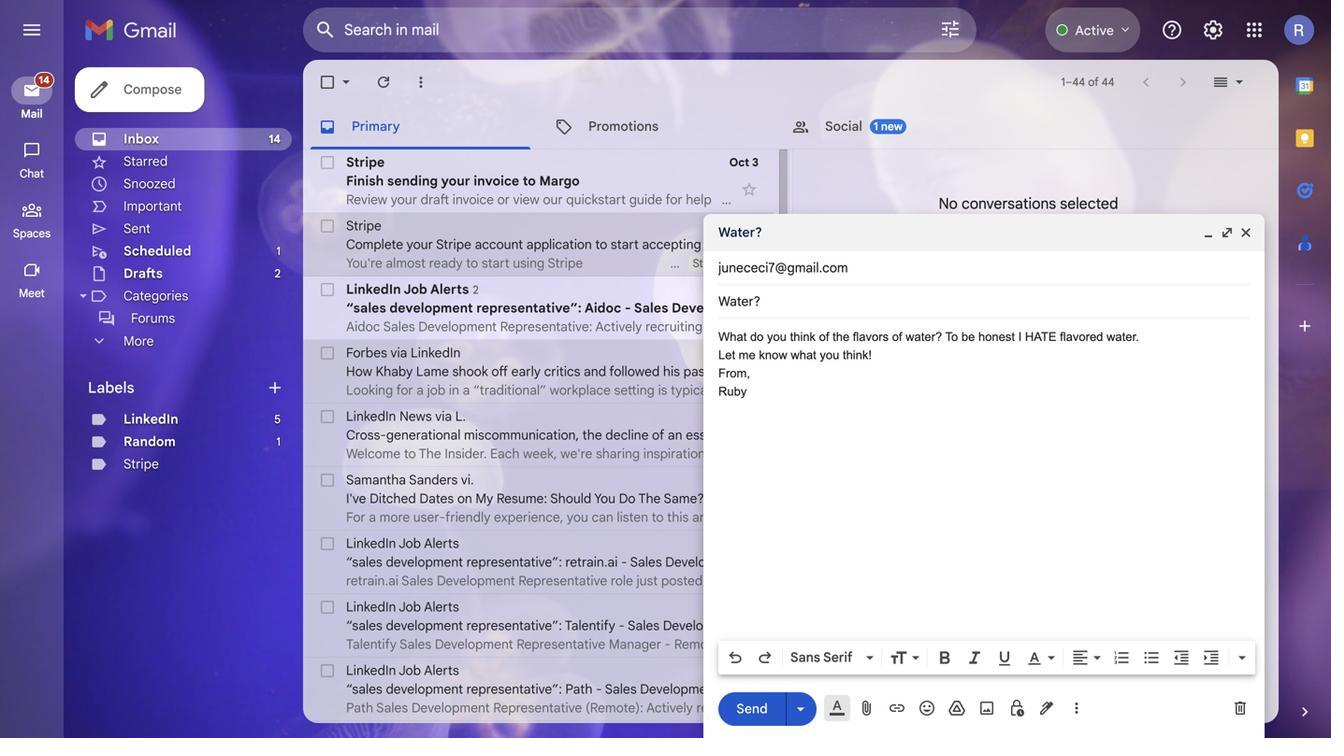 Task type: describe. For each thing, give the bounding box(es) containing it.
account inside complete your stripe account application to start accepting payments you're almost ready to start using stripe ‌ ‌ ‌ ‌ ‌ ‌ ‌ ‌ ‌ ‌ ‌ ‌ ‌ ‌ ‌ ‌ ‌ ‌ ‌ ‌ ‌ ‌ ‌ ‌ ‌ ‌ ‌ ‌ ‌ ‌ ‌ ‌ ‌ ‌ ‌ ‌ ‌ ‌ ‌ ‌ ‌ ‌ ‌ ‌ ‌ ‌ ‌ ‌ ‌ ‌ ‌ ‌ ‌ ‌ ‌ ‌ ‌ ‌ ‌ ‌ ‌ ‌ ‌ ‌ ‌ ‌ ‌ ‌ ‌ ‌ ‌ ‌ ‌ ‌ ‌ ‌ ‌ ‌
[[475, 237, 523, 253]]

draft
[[421, 192, 449, 208]]

do
[[619, 491, 636, 507]]

of inside linkedin news via l. cross-generational miscommunication, the decline of an essential career and taylor swift's economy boost welcome to the insider. each week, we're sharing inspiration for your next… ͏ ͏ ͏ ͏ ͏ ͏ ͏ ͏ ͏ ͏ ͏ ͏ ͏ ͏ ͏ ͏ ͏ ͏ ͏ ͏ ͏ ͏ ͏ ͏ ͏ ͏ ͏ ͏ ͏ ͏ ͏ ͏ ͏ ͏ ͏ ͏ ͏ ͏ ͏ ͏ ͏ ͏ ͏ ͏ ͏ ͏ ͏ ͏ ͏ ͏ ͏ ͏ ͏ ͏ ͏ ͏ ͏ ͏ ͏ ͏ ͏
[[652, 427, 664, 444]]

representative inside "linkedin job alerts 2 "sales development representative": aidoc - sales development representative and more aidoc sales development representative: actively recruiting ͏ ͏ ͏ ͏ ͏ ͏ ͏ ͏ ͏ ͏ ͏ ͏ ͏ ͏ ͏ ͏ ͏ ͏ ͏ ͏ ͏ ͏ ͏ ͏ ͏ ͏ ͏ ͏ ͏ ͏ ͏ ͏ ͏ ͏ ͏ ͏ ͏ ͏ ͏ ͏ ͏ ͏ ͏ ͏ ͏ ͏ ͏ ͏ ͏ ͏ ͏ ͏ ͏ ͏ ͏ ͏ ͏ ͏ ͏ ͏ ͏ ͏ ͏ ͏ ͏ ͏ ͏ ͏ ͏ ͏ ͏"
[[760, 300, 857, 317]]

1 new
[[874, 120, 903, 134]]

2 gb from the left
[[1027, 278, 1045, 294]]

sharing
[[596, 446, 640, 463]]

attach files image
[[858, 700, 876, 718]]

linkedin news via l. cross-generational miscommunication, the decline of an essential career and taylor swift's economy boost welcome to the insider. each week, we're sharing inspiration for your next… ͏ ͏ ͏ ͏ ͏ ͏ ͏ ͏ ͏ ͏ ͏ ͏ ͏ ͏ ͏ ͏ ͏ ͏ ͏ ͏ ͏ ͏ ͏ ͏ ͏ ͏ ͏ ͏ ͏ ͏ ͏ ͏ ͏ ͏ ͏ ͏ ͏ ͏ ͏ ͏ ͏ ͏ ͏ ͏ ͏ ͏ ͏ ͏ ͏ ͏ ͏ ͏ ͏ ͏ ͏ ͏ ͏ ͏ ͏ ͏ ͏
[[346, 409, 999, 463]]

stripe up complete
[[346, 218, 382, 234]]

hate
[[1025, 330, 1057, 344]]

we're
[[561, 446, 592, 463]]

looking
[[346, 383, 393, 399]]

14 inside navigation
[[39, 74, 50, 87]]

0 vertical spatial start
[[611, 237, 639, 253]]

terms
[[943, 668, 974, 682]]

bulleted list ‪(⌘⇧8)‬ image
[[1142, 649, 1161, 668]]

linkedin for linkedin job alerts 2 "sales development representative": aidoc - sales development representative and more aidoc sales development representative: actively recruiting ͏ ͏ ͏ ͏ ͏ ͏ ͏ ͏ ͏ ͏ ͏ ͏ ͏ ͏ ͏ ͏ ͏ ͏ ͏ ͏ ͏ ͏ ͏ ͏ ͏ ͏ ͏ ͏ ͏ ͏ ͏ ͏ ͏ ͏ ͏ ͏ ͏ ͏ ͏ ͏ ͏ ͏ ͏ ͏ ͏ ͏ ͏ ͏ ͏ ͏ ͏ ͏ ͏ ͏ ͏ ͏ ͏ ͏ ͏ ͏ ͏ ͏ ͏ ͏ ͏ ͏ ͏ ͏ ͏ ͏ ͏
[[346, 281, 401, 298]]

application
[[526, 237, 592, 253]]

2 horizontal spatial a
[[463, 383, 470, 399]]

sep
[[722, 665, 742, 679]]

on
[[457, 491, 472, 507]]

support image
[[1161, 19, 1183, 41]]

more send options image
[[791, 700, 810, 719]]

and inside forbes via linkedin how khaby lame shook off early critics and followed his passion to become tiktok's most popular influencer looking for a job in a "traditional" workplace setting is typically what most… ͏ ͏ ͏ ͏ ͏ ͏ ͏ ͏ ͏ ͏ ͏ ͏ ͏ ͏ ͏ ͏ ͏ ͏ ͏ ͏ ͏ ͏ ͏ ͏ ͏ ͏ ͏ ͏ ͏ ͏ ͏ ͏ ͏ ͏ ͏ ͏ ͏ ͏ ͏ ͏ ͏ ͏ ͏ ͏ ͏ ͏ ͏ ͏ ͏ ͏ ͏ ͏ ͏ ͏ ͏ ͏ ͏ ͏ ͏ ͏ ͏
[[584, 364, 606, 380]]

"sales for linkedin job alerts "sales development representative": talentify - sales development representative manager - remote - usa and more talentify sales development representative manager - remote - usa: actively recruiting ͏ ͏ ͏ ͏ ͏ ͏ ͏ ͏ ͏ ͏ ͏ ͏ ͏ ͏ ͏ ͏ ͏ ͏ ͏ ͏ ͏ ͏ ͏ ͏ ͏ ͏ ͏ ͏ ͏ ͏ ͏ ͏ ͏ ͏ ͏ ͏ ͏
[[346, 618, 382, 635]]

almost
[[386, 255, 426, 272]]

taylor
[[809, 427, 845, 444]]

using
[[513, 255, 545, 272]]

via inside forbes via linkedin how khaby lame shook off early critics and followed his passion to become tiktok's most popular influencer looking for a job in a "traditional" workplace setting is typically what most… ͏ ͏ ͏ ͏ ͏ ͏ ͏ ͏ ͏ ͏ ͏ ͏ ͏ ͏ ͏ ͏ ͏ ͏ ͏ ͏ ͏ ͏ ͏ ͏ ͏ ͏ ͏ ͏ ͏ ͏ ͏ ͏ ͏ ͏ ͏ ͏ ͏ ͏ ͏ ͏ ͏ ͏ ͏ ͏ ͏ ͏ ͏ ͏ ͏ ͏ ͏ ͏ ͏ ͏ ͏ ͏ ͏ ͏ ͏ ͏ ͏
[[391, 345, 407, 362]]

"sales for linkedin job alerts "sales development representative": path - sales development representative (remote) and more path sales development representative (remote): actively recruiting ͏ ͏ ͏ ͏ ͏ ͏ ͏ ͏ ͏ ͏ ͏ ͏ ͏ ͏ ͏ ͏ ͏ ͏ ͏ ͏ ͏ ͏ ͏ ͏ ͏ ͏ ͏ ͏ ͏ ͏ ͏ ͏ ͏ ͏ ͏ ͏ ͏ ͏ ͏ ͏ ͏ ͏ ͏ ͏ ͏ ͏
[[346, 682, 382, 698]]

0 horizontal spatial 2
[[275, 267, 281, 281]]

0 vertical spatial remote
[[902, 618, 948, 635]]

actively inside linkedin job alerts "sales development representative": path - sales development representative (remote) and more path sales development representative (remote): actively recruiting ͏ ͏ ͏ ͏ ͏ ͏ ͏ ͏ ͏ ͏ ͏ ͏ ͏ ͏ ͏ ͏ ͏ ͏ ͏ ͏ ͏ ͏ ͏ ͏ ͏ ͏ ͏ ͏ ͏ ͏ ͏ ͏ ͏ ͏ ͏ ͏ ͏ ͏ ͏ ͏ ͏ ͏ ͏ ͏ ͏ ͏
[[646, 701, 693, 717]]

is
[[658, 383, 667, 399]]

know
[[759, 348, 787, 362]]

let
[[718, 348, 735, 362]]

alerts for linkedin job alerts "sales development representative": talentify - sales development representative manager - remote - usa and more talentify sales development representative manager - remote - usa: actively recruiting ͏ ͏ ͏ ͏ ͏ ͏ ͏ ͏ ͏ ͏ ͏ ͏ ͏ ͏ ͏ ͏ ͏ ͏ ͏ ͏ ͏ ͏ ͏ ͏ ͏ ͏ ͏ ͏ ͏ ͏ ͏ ͏ ͏ ͏ ͏ ͏ ͏
[[424, 600, 459, 616]]

vi.
[[461, 472, 474, 489]]

0.01
[[946, 278, 972, 294]]

privacy
[[983, 668, 1020, 682]]

"sales inside "linkedin job alerts 2 "sales development representative": aidoc - sales development representative and more aidoc sales development representative: actively recruiting ͏ ͏ ͏ ͏ ͏ ͏ ͏ ͏ ͏ ͏ ͏ ͏ ͏ ͏ ͏ ͏ ͏ ͏ ͏ ͏ ͏ ͏ ͏ ͏ ͏ ͏ ͏ ͏ ͏ ͏ ͏ ͏ ͏ ͏ ͏ ͏ ͏ ͏ ͏ ͏ ͏ ͏ ͏ ͏ ͏ ͏ ͏ ͏ ͏ ͏ ͏ ͏ ͏ ͏ ͏ ͏ ͏ ͏ ͏ ͏ ͏ ͏ ͏ ͏ ͏ ͏ ͏ ͏ ͏ ͏ ͏"
[[346, 300, 386, 317]]

insert files using drive image
[[948, 700, 966, 718]]

alerts for linkedin job alerts "sales development representative": path - sales development representative (remote) and more path sales development representative (remote): actively recruiting ͏ ͏ ͏ ͏ ͏ ͏ ͏ ͏ ͏ ͏ ͏ ͏ ͏ ͏ ͏ ͏ ͏ ͏ ͏ ͏ ͏ ͏ ͏ ͏ ͏ ͏ ͏ ͏ ͏ ͏ ͏ ͏ ͏ ͏ ͏ ͏ ͏ ͏ ͏ ͏ ͏ ͏ ͏ ͏ ͏ ͏
[[424, 663, 459, 680]]

more inside "linkedin job alerts 2 "sales development representative": aidoc - sales development representative and more aidoc sales development representative: actively recruiting ͏ ͏ ͏ ͏ ͏ ͏ ͏ ͏ ͏ ͏ ͏ ͏ ͏ ͏ ͏ ͏ ͏ ͏ ͏ ͏ ͏ ͏ ͏ ͏ ͏ ͏ ͏ ͏ ͏ ͏ ͏ ͏ ͏ ͏ ͏ ͏ ͏ ͏ ͏ ͏ ͏ ͏ ͏ ͏ ͏ ͏ ͏ ͏ ͏ ͏ ͏ ͏ ͏ ͏ ͏ ͏ ͏ ͏ ͏ ͏ ͏ ͏ ͏ ͏ ͏ ͏ ͏ ͏ ͏ ͏ ͏"
[[888, 300, 920, 317]]

to inside forbes via linkedin how khaby lame shook off early critics and followed his passion to become tiktok's most popular influencer looking for a job in a "traditional" workplace setting is typically what most… ͏ ͏ ͏ ͏ ͏ ͏ ͏ ͏ ͏ ͏ ͏ ͏ ͏ ͏ ͏ ͏ ͏ ͏ ͏ ͏ ͏ ͏ ͏ ͏ ͏ ͏ ͏ ͏ ͏ ͏ ͏ ͏ ͏ ͏ ͏ ͏ ͏ ͏ ͏ ͏ ͏ ͏ ͏ ͏ ͏ ͏ ͏ ͏ ͏ ͏ ͏ ͏ ͏ ͏ ͏ ͏ ͏ ͏ ͏ ͏ ͏
[[732, 364, 745, 380]]

popular
[[882, 364, 928, 380]]

user-
[[413, 510, 445, 526]]

stripe down payments
[[693, 257, 723, 271]]

linkedin job alerts "sales development representative": retrain.ai - sales development representative and more retrain.ai sales development representative role just posted ͏ ͏ ͏ ͏ ͏ ͏ ͏ ͏ ͏ ͏ ͏ ͏ ͏ ͏ ͏ ͏ ͏ ͏ ͏ ͏ ͏ ͏ ͏ ͏ ͏ ͏ ͏ ͏ ͏ ͏ ͏ ͏ ͏ ͏ ͏ ͏ ͏ ͏ ͏ ͏ ͏ ͏ ͏ ͏ ͏ ͏ ͏ ͏ ͏ ͏
[[346, 536, 896, 590]]

row containing forbes via linkedin
[[303, 340, 1000, 404]]

3 for ͏
[[752, 283, 759, 297]]

job for linkedin job alerts 2 "sales development representative": aidoc - sales development representative and more aidoc sales development representative: actively recruiting ͏ ͏ ͏ ͏ ͏ ͏ ͏ ͏ ͏ ͏ ͏ ͏ ͏ ͏ ͏ ͏ ͏ ͏ ͏ ͏ ͏ ͏ ͏ ͏ ͏ ͏ ͏ ͏ ͏ ͏ ͏ ͏ ͏ ͏ ͏ ͏ ͏ ͏ ͏ ͏ ͏ ͏ ͏ ͏ ͏ ͏ ͏ ͏ ͏ ͏ ͏ ͏ ͏ ͏ ͏ ͏ ͏ ͏ ͏ ͏ ͏ ͏ ͏ ͏ ͏ ͏ ͏ ͏ ͏ ͏ ͏
[[404, 281, 427, 298]]

details link
[[1011, 650, 1046, 664]]

oct for ͏
[[729, 283, 749, 297]]

no
[[939, 195, 958, 213]]

main menu image
[[21, 19, 43, 41]]

7 row from the top
[[303, 531, 896, 595]]

from,
[[718, 367, 750, 381]]

more inside linkedin job alerts "sales development representative": talentify - sales development representative manager - remote - usa and more talentify sales development representative manager - remote - usa: actively recruiting ͏ ͏ ͏ ͏ ͏ ͏ ͏ ͏ ͏ ͏ ͏ ͏ ͏ ͏ ͏ ͏ ͏ ͏ ͏ ͏ ͏ ͏ ͏ ͏ ͏ ͏ ͏ ͏ ͏ ͏ ͏ ͏ ͏ ͏ ͏ ͏ ͏
[[1015, 618, 1045, 635]]

- left usa:
[[723, 637, 729, 653]]

linkedin for linkedin job alerts "sales development representative": path - sales development representative (remote) and more path sales development representative (remote): actively recruiting ͏ ͏ ͏ ͏ ͏ ͏ ͏ ͏ ͏ ͏ ͏ ͏ ͏ ͏ ͏ ͏ ͏ ͏ ͏ ͏ ͏ ͏ ͏ ͏ ͏ ͏ ͏ ͏ ͏ ͏ ͏ ͏ ͏ ͏ ͏ ͏ ͏ ͏ ͏ ͏ ͏ ͏ ͏ ͏ ͏ ͏
[[346, 663, 396, 680]]

and inside linkedin job alerts "sales development representative": talentify - sales development representative manager - remote - usa and more talentify sales development representative manager - remote - usa: actively recruiting ͏ ͏ ͏ ͏ ͏ ͏ ͏ ͏ ͏ ͏ ͏ ͏ ͏ ͏ ͏ ͏ ͏ ͏ ͏ ͏ ͏ ͏ ͏ ͏ ͏ ͏ ͏ ͏ ͏ ͏ ͏ ͏ ͏ ͏ ͏ ͏ ͏
[[989, 618, 1011, 635]]

job
[[427, 383, 446, 399]]

representative left role
[[518, 573, 607, 590]]

linkedin for linkedin news via l. cross-generational miscommunication, the decline of an essential career and taylor swift's economy boost welcome to the insider. each week, we're sharing inspiration for your next… ͏ ͏ ͏ ͏ ͏ ͏ ͏ ͏ ͏ ͏ ͏ ͏ ͏ ͏ ͏ ͏ ͏ ͏ ͏ ͏ ͏ ͏ ͏ ͏ ͏ ͏ ͏ ͏ ͏ ͏ ͏ ͏ ͏ ͏ ͏ ͏ ͏ ͏ ͏ ͏ ͏ ͏ ͏ ͏ ͏ ͏ ͏ ͏ ͏ ͏ ͏ ͏ ͏ ͏ ͏ ͏ ͏ ͏ ͏ ͏ ͏
[[346, 409, 396, 425]]

starred
[[123, 153, 168, 170]]

inbox
[[123, 131, 159, 147]]

shook
[[452, 364, 488, 380]]

1 horizontal spatial 14
[[269, 132, 281, 146]]

development for linkedin job alerts "sales development representative": path - sales development representative (remote) and more path sales development representative (remote): actively recruiting ͏ ͏ ͏ ͏ ͏ ͏ ͏ ͏ ͏ ͏ ͏ ͏ ͏ ͏ ͏ ͏ ͏ ͏ ͏ ͏ ͏ ͏ ͏ ͏ ͏ ͏ ͏ ͏ ͏ ͏ ͏ ͏ ͏ ͏ ͏ ͏ ͏ ͏ ͏ ͏ ͏ ͏ ͏ ͏ ͏ ͏
[[386, 682, 463, 698]]

conversations
[[962, 195, 1056, 213]]

linkedin inside forbes via linkedin how khaby lame shook off early critics and followed his passion to become tiktok's most popular influencer looking for a job in a "traditional" workplace setting is typically what most… ͏ ͏ ͏ ͏ ͏ ͏ ͏ ͏ ͏ ͏ ͏ ͏ ͏ ͏ ͏ ͏ ͏ ͏ ͏ ͏ ͏ ͏ ͏ ͏ ͏ ͏ ͏ ͏ ͏ ͏ ͏ ͏ ͏ ͏ ͏ ͏ ͏ ͏ ͏ ͏ ͏ ͏ ͏ ͏ ͏ ͏ ͏ ͏ ͏ ͏ ͏ ͏ ͏ ͏ ͏ ͏ ͏ ͏ ͏ ͏ ͏
[[411, 345, 461, 362]]

categories link
[[123, 288, 188, 304]]

random link
[[123, 434, 176, 450]]

job for linkedin job alerts "sales development representative": retrain.ai - sales development representative and more retrain.ai sales development representative role just posted ͏ ͏ ͏ ͏ ͏ ͏ ͏ ͏ ͏ ͏ ͏ ͏ ͏ ͏ ͏ ͏ ͏ ͏ ͏ ͏ ͏ ͏ ͏ ͏ ͏ ͏ ͏ ͏ ͏ ͏ ͏ ͏ ͏ ͏ ͏ ͏ ͏ ͏ ͏ ͏ ͏ ͏ ͏ ͏ ͏ ͏ ͏ ͏ ͏ ͏
[[399, 536, 421, 552]]

role
[[611, 573, 633, 590]]

samantha
[[346, 472, 406, 489]]

more inside samantha sanders vi. i've ditched dates on my resume: should you do the same? for a more user-friendly experience, you can listen to this article. i had… ͏ ͏ ͏ ͏ ͏ ͏ ͏ ͏ ͏ ͏ ͏ ͏ ͏ ͏ ͏ ͏ ͏ ͏ ͏ ͏ ͏ ͏ ͏ ͏ ͏ ͏ ͏ ͏ ͏ ͏ ͏ ͏ ͏ ͏ ͏ ͏ ͏ ͏ ͏ ͏ ͏ ͏
[[379, 510, 410, 526]]

minimize image
[[1201, 225, 1216, 240]]

scheduled
[[123, 243, 191, 260]]

view
[[513, 192, 540, 208]]

i've
[[346, 491, 366, 507]]

or
[[497, 192, 510, 208]]

row containing samantha sanders vi.
[[303, 468, 916, 531]]

decline
[[606, 427, 649, 444]]

2 3 from the top
[[753, 219, 759, 233]]

oct 3 for ͏
[[729, 283, 759, 297]]

program
[[1029, 668, 1072, 682]]

no conversations selected
[[939, 195, 1118, 213]]

what inside forbes via linkedin how khaby lame shook off early critics and followed his passion to become tiktok's most popular influencer looking for a job in a "traditional" workplace setting is typically what most… ͏ ͏ ͏ ͏ ͏ ͏ ͏ ͏ ͏ ͏ ͏ ͏ ͏ ͏ ͏ ͏ ͏ ͏ ͏ ͏ ͏ ͏ ͏ ͏ ͏ ͏ ͏ ͏ ͏ ͏ ͏ ͏ ͏ ͏ ͏ ͏ ͏ ͏ ͏ ͏ ͏ ͏ ͏ ͏ ͏ ͏ ͏ ͏ ͏ ͏ ͏ ͏ ͏ ͏ ͏ ͏ ͏ ͏ ͏ ͏ ͏
[[723, 383, 752, 399]]

drafts link
[[123, 266, 163, 282]]

meet
[[19, 287, 45, 301]]

ruby
[[718, 385, 747, 399]]

random
[[123, 434, 176, 450]]

chat
[[20, 167, 44, 181]]

account inside last account activity: 16 minutes ago details terms · privacy · program policies
[[959, 631, 1001, 645]]

toggle split pane mode image
[[1211, 73, 1230, 92]]

1 vertical spatial talentify
[[346, 637, 397, 653]]

stripe down 'random'
[[123, 456, 159, 473]]

Search in mail text field
[[344, 21, 887, 39]]

complete your stripe account application to start accepting payments you're almost ready to start using stripe ‌ ‌ ‌ ‌ ‌ ‌ ‌ ‌ ‌ ‌ ‌ ‌ ‌ ‌ ‌ ‌ ‌ ‌ ‌ ‌ ‌ ‌ ‌ ‌ ‌ ‌ ‌ ‌ ‌ ‌ ‌ ‌ ‌ ‌ ‌ ‌ ‌ ‌ ‌ ‌ ‌ ‌ ‌ ‌ ‌ ‌ ‌ ‌ ‌ ‌ ‌ ‌ ‌ ‌ ‌ ‌ ‌ ‌ ‌ ‌ ‌ ‌ ‌ ‌ ‌ ‌ ‌ ‌ ‌ ‌ ‌ ‌ ‌ ‌ ‌ ‌ ‌ ‌
[[346, 237, 845, 272]]

0 horizontal spatial remote
[[674, 637, 720, 653]]

insert link ‪(⌘k)‬ image
[[888, 700, 906, 718]]

what do you think of the flavors of water? to be honest i hate flavored water. let me know what you think! from, ruby
[[718, 330, 1142, 399]]

(remote):
[[585, 701, 643, 717]]

the inside linkedin news via l. cross-generational miscommunication, the decline of an essential career and taylor swift's economy boost welcome to the insider. each week, we're sharing inspiration for your next… ͏ ͏ ͏ ͏ ͏ ͏ ͏ ͏ ͏ ͏ ͏ ͏ ͏ ͏ ͏ ͏ ͏ ͏ ͏ ͏ ͏ ͏ ͏ ͏ ͏ ͏ ͏ ͏ ͏ ͏ ͏ ͏ ͏ ͏ ͏ ͏ ͏ ͏ ͏ ͏ ͏ ͏ ͏ ͏ ͏ ͏ ͏ ͏ ͏ ͏ ͏ ͏ ͏ ͏ ͏ ͏ ͏ ͏ ͏ ͏ ͏
[[582, 427, 602, 444]]

1 vertical spatial path
[[346, 701, 373, 717]]

linkedin job alerts "sales development representative": talentify - sales development representative manager - remote - usa and more talentify sales development representative manager - remote - usa: actively recruiting ͏ ͏ ͏ ͏ ͏ ͏ ͏ ͏ ͏ ͏ ͏ ͏ ͏ ͏ ͏ ͏ ͏ ͏ ͏ ͏ ͏ ͏ ͏ ͏ ͏ ͏ ͏ ͏ ͏ ͏ ͏ ͏ ͏ ͏ ͏ ͏ ͏
[[346, 600, 1045, 653]]

your inside linkedin news via l. cross-generational miscommunication, the decline of an essential career and taylor swift's economy boost welcome to the insider. each week, we're sharing inspiration for your next… ͏ ͏ ͏ ͏ ͏ ͏ ͏ ͏ ͏ ͏ ͏ ͏ ͏ ͏ ͏ ͏ ͏ ͏ ͏ ͏ ͏ ͏ ͏ ͏ ͏ ͏ ͏ ͏ ͏ ͏ ͏ ͏ ͏ ͏ ͏ ͏ ͏ ͏ ͏ ͏ ͏ ͏ ͏ ͏ ͏ ͏ ͏ ͏ ͏ ͏ ͏ ͏ ͏ ͏ ͏ ͏ ͏ ͏ ͏ ͏ ͏
[[729, 446, 755, 463]]

new
[[881, 120, 903, 134]]

water?
[[906, 330, 942, 344]]

1 vertical spatial aidoc
[[346, 319, 380, 335]]

labels
[[88, 379, 134, 398]]

more inside linkedin job alerts "sales development representative": path - sales development representative (remote) and more path sales development representative (remote): actively recruiting ͏ ͏ ͏ ͏ ͏ ͏ ͏ ͏ ͏ ͏ ͏ ͏ ͏ ͏ ͏ ͏ ͏ ͏ ͏ ͏ ͏ ͏ ͏ ͏ ͏ ͏ ͏ ͏ ͏ ͏ ͏ ͏ ͏ ͏ ͏ ͏ ͏ ͏ ͏ ͏ ͏ ͏ ͏ ͏ ͏ ͏
[[898, 682, 928, 698]]

representative down had…
[[747, 555, 836, 571]]

setting
[[614, 383, 655, 399]]

oct for what
[[731, 347, 750, 361]]

1 44 from the left
[[1072, 75, 1085, 89]]

14 link
[[11, 72, 54, 105]]

same?
[[664, 491, 704, 507]]

gmail image
[[84, 11, 186, 49]]

sent link
[[123, 221, 151, 237]]

for inside linkedin news via l. cross-generational miscommunication, the decline of an essential career and taylor swift's economy boost welcome to the insider. each week, we're sharing inspiration for your next… ͏ ͏ ͏ ͏ ͏ ͏ ͏ ͏ ͏ ͏ ͏ ͏ ͏ ͏ ͏ ͏ ͏ ͏ ͏ ͏ ͏ ͏ ͏ ͏ ͏ ͏ ͏ ͏ ͏ ͏ ͏ ͏ ͏ ͏ ͏ ͏ ͏ ͏ ͏ ͏ ͏ ͏ ͏ ͏ ͏ ͏ ͏ ͏ ͏ ͏ ͏ ͏ ͏ ͏ ͏ ͏ ͏ ͏ ͏ ͏ ͏
[[708, 446, 725, 463]]

navigation containing mail
[[0, 60, 65, 739]]

boost
[[948, 427, 982, 444]]

what inside what do you think of the flavors of water? to be honest i hate flavored water. let me know what you think! from, ruby
[[791, 348, 816, 362]]

compose
[[123, 81, 182, 98]]

representative": inside "linkedin job alerts 2 "sales development representative": aidoc - sales development representative and more aidoc sales development representative: actively recruiting ͏ ͏ ͏ ͏ ͏ ͏ ͏ ͏ ͏ ͏ ͏ ͏ ͏ ͏ ͏ ͏ ͏ ͏ ͏ ͏ ͏ ͏ ͏ ͏ ͏ ͏ ͏ ͏ ͏ ͏ ͏ ͏ ͏ ͏ ͏ ͏ ͏ ͏ ͏ ͏ ͏ ͏ ͏ ͏ ͏ ͏ ͏ ͏ ͏ ͏ ͏ ͏ ͏ ͏ ͏ ͏ ͏ ͏ ͏ ͏ ͏ ͏ ͏ ͏ ͏ ͏ ͏ ͏ ͏ ͏ ͏"
[[476, 300, 582, 317]]

for inside forbes via linkedin how khaby lame shook off early critics and followed his passion to become tiktok's most popular influencer looking for a job in a "traditional" workplace setting is typically what most… ͏ ͏ ͏ ͏ ͏ ͏ ͏ ͏ ͏ ͏ ͏ ͏ ͏ ͏ ͏ ͏ ͏ ͏ ͏ ͏ ͏ ͏ ͏ ͏ ͏ ͏ ͏ ͏ ͏ ͏ ͏ ͏ ͏ ͏ ͏ ͏ ͏ ͏ ͏ ͏ ͏ ͏ ͏ ͏ ͏ ͏ ͏ ͏ ͏ ͏ ͏ ͏ ͏ ͏ ͏ ͏ ͏ ͏ ͏ ͏ ͏
[[396, 383, 413, 399]]

2 · from the left
[[1023, 668, 1026, 682]]

indent less ‪(⌘[)‬ image
[[1172, 649, 1191, 668]]

inbox link
[[123, 131, 159, 147]]

3 row from the top
[[303, 277, 941, 340]]

policies
[[1075, 668, 1114, 682]]

Message Body text field
[[718, 328, 1250, 636]]

drafts
[[123, 266, 163, 282]]

accepting
[[642, 237, 701, 253]]

oct up payments
[[731, 219, 750, 233]]

row containing linkedin news via l.
[[303, 404, 999, 468]]

forbes
[[346, 345, 387, 362]]

my
[[476, 491, 493, 507]]

junececi7@gmail.com
[[718, 260, 848, 276]]

you inside samantha sanders vi. i've ditched dates on my resume: should you do the same? for a more user-friendly experience, you can listen to this article. i had… ͏ ͏ ͏ ͏ ͏ ͏ ͏ ͏ ͏ ͏ ͏ ͏ ͏ ͏ ͏ ͏ ͏ ͏ ͏ ͏ ͏ ͏ ͏ ͏ ͏ ͏ ͏ ͏ ͏ ͏ ͏ ͏ ͏ ͏ ͏ ͏ ͏ ͏ ͏ ͏ ͏ ͏
[[567, 510, 588, 526]]

representative up (remote):
[[517, 637, 605, 653]]

the inside what do you think of the flavors of water? to be honest i hate flavored water. let me know what you think! from, ruby
[[833, 330, 850, 344]]

1 horizontal spatial path
[[565, 682, 593, 698]]

indent more ‪(⌘])‬ image
[[1202, 649, 1221, 668]]

actively inside "linkedin job alerts 2 "sales development representative": aidoc - sales development representative and more aidoc sales development representative: actively recruiting ͏ ͏ ͏ ͏ ͏ ͏ ͏ ͏ ͏ ͏ ͏ ͏ ͏ ͏ ͏ ͏ ͏ ͏ ͏ ͏ ͏ ͏ ͏ ͏ ͏ ͏ ͏ ͏ ͏ ͏ ͏ ͏ ͏ ͏ ͏ ͏ ͏ ͏ ͏ ͏ ͏ ͏ ͏ ͏ ͏ ͏ ͏ ͏ ͏ ͏ ͏ ͏ ͏ ͏ ͏ ͏ ͏ ͏ ͏ ͏ ͏ ͏ ͏ ͏ ͏ ͏ ͏ ͏ ͏ ͏ ͏"
[[595, 319, 642, 335]]

2 44 from the left
[[1102, 75, 1115, 89]]

your up draft on the left
[[441, 173, 470, 189]]

oct 3 for what
[[731, 347, 759, 361]]

minutes
[[1060, 631, 1100, 645]]

- inside "linkedin job alerts 2 "sales development representative": aidoc - sales development representative and more aidoc sales development representative: actively recruiting ͏ ͏ ͏ ͏ ͏ ͏ ͏ ͏ ͏ ͏ ͏ ͏ ͏ ͏ ͏ ͏ ͏ ͏ ͏ ͏ ͏ ͏ ͏ ͏ ͏ ͏ ͏ ͏ ͏ ͏ ͏ ͏ ͏ ͏ ͏ ͏ ͏ ͏ ͏ ͏ ͏ ͏ ͏ ͏ ͏ ͏ ͏ ͏ ͏ ͏ ͏ ͏ ͏ ͏ ͏ ͏ ͏ ͏ ͏ ͏ ͏ ͏ ͏ ͏ ͏ ͏ ͏ ͏ ͏ ͏ ͏"
[[625, 300, 631, 317]]

- inside linkedin job alerts "sales development representative": path - sales development representative (remote) and more path sales development representative (remote): actively recruiting ͏ ͏ ͏ ͏ ͏ ͏ ͏ ͏ ͏ ͏ ͏ ͏ ͏ ͏ ͏ ͏ ͏ ͏ ͏ ͏ ͏ ͏ ͏ ͏ ͏ ͏ ͏ ͏ ͏ ͏ ͏ ͏ ͏ ͏ ͏ ͏ ͏ ͏ ͏ ͏ ͏ ͏ ͏ ͏ ͏ ͏
[[596, 682, 602, 698]]

to inside samantha sanders vi. i've ditched dates on my resume: should you do the same? for a more user-friendly experience, you can listen to this article. i had… ͏ ͏ ͏ ͏ ͏ ͏ ͏ ͏ ͏ ͏ ͏ ͏ ͏ ͏ ͏ ͏ ͏ ͏ ͏ ͏ ͏ ͏ ͏ ͏ ͏ ͏ ͏ ͏ ͏ ͏ ͏ ͏ ͏ ͏ ͏ ͏ ͏ ͏ ͏ ͏ ͏ ͏
[[652, 510, 664, 526]]

followed
[[609, 364, 660, 380]]

essential
[[686, 427, 738, 444]]

can
[[592, 510, 613, 526]]

me
[[739, 348, 756, 362]]

discard draft ‪(⌘⇧d)‬ image
[[1231, 700, 1250, 718]]

Search in mail search field
[[303, 7, 977, 52]]

search in mail image
[[309, 13, 342, 47]]

alerts for linkedin job alerts "sales development representative": retrain.ai - sales development representative and more retrain.ai sales development representative role just posted ͏ ͏ ͏ ͏ ͏ ͏ ͏ ͏ ͏ ͏ ͏ ͏ ͏ ͏ ͏ ͏ ͏ ͏ ͏ ͏ ͏ ͏ ͏ ͏ ͏ ͏ ͏ ͏ ͏ ͏ ͏ ͏ ͏ ͏ ͏ ͏ ͏ ͏ ͏ ͏ ͏ ͏ ͏ ͏ ͏ ͏ ͏ ͏ ͏ ͏
[[424, 536, 459, 552]]

ago
[[1103, 631, 1122, 645]]

a inside samantha sanders vi. i've ditched dates on my resume: should you do the same? for a more user-friendly experience, you can listen to this article. i had… ͏ ͏ ͏ ͏ ͏ ͏ ͏ ͏ ͏ ͏ ͏ ͏ ͏ ͏ ͏ ͏ ͏ ͏ ͏ ͏ ͏ ͏ ͏ ͏ ͏ ͏ ͏ ͏ ͏ ͏ ͏ ͏ ͏ ͏ ͏ ͏ ͏ ͏ ͏ ͏ ͏ ͏
[[369, 510, 376, 526]]

underline ‪(⌘u)‬ image
[[995, 650, 1014, 669]]

stripe up the ready
[[436, 237, 471, 253]]

redo ‪(⌘y)‬ image
[[756, 649, 775, 668]]

and inside "linkedin job alerts 2 "sales development representative": aidoc - sales development representative and more aidoc sales development representative: actively recruiting ͏ ͏ ͏ ͏ ͏ ͏ ͏ ͏ ͏ ͏ ͏ ͏ ͏ ͏ ͏ ͏ ͏ ͏ ͏ ͏ ͏ ͏ ͏ ͏ ͏ ͏ ͏ ͏ ͏ ͏ ͏ ͏ ͏ ͏ ͏ ͏ ͏ ͏ ͏ ͏ ͏ ͏ ͏ ͏ ͏ ͏ ͏ ͏ ͏ ͏ ͏ ͏ ͏ ͏ ͏ ͏ ͏ ͏ ͏ ͏ ͏ ͏ ͏ ͏ ͏ ͏ ͏ ͏ ͏ ͏ ͏"
[[860, 300, 884, 317]]

and inside linkedin job alerts "sales development representative": path - sales development representative (remote) and more path sales development representative (remote): actively recruiting ͏ ͏ ͏ ͏ ͏ ͏ ͏ ͏ ͏ ͏ ͏ ͏ ͏ ͏ ͏ ͏ ͏ ͏ ͏ ͏ ͏ ͏ ͏ ͏ ͏ ͏ ͏ ͏ ͏ ͏ ͏ ͏ ͏ ͏ ͏ ͏ ͏ ͏ ͏ ͏ ͏ ͏ ͏ ͏ ͏ ͏
[[872, 682, 895, 698]]

pop out image
[[1220, 225, 1235, 240]]

send button
[[718, 693, 786, 727]]

representative": for talentify
[[466, 618, 562, 635]]

just
[[637, 573, 658, 590]]

follow link to manage storage image
[[1085, 277, 1104, 296]]

0 vertical spatial aidoc
[[585, 300, 621, 317]]

linkedin for linkedin job alerts "sales development representative": talentify - sales development representative manager - remote - usa and more talentify sales development representative manager - remote - usa: actively recruiting ͏ ͏ ͏ ͏ ͏ ͏ ͏ ͏ ͏ ͏ ͏ ͏ ͏ ͏ ͏ ͏ ͏ ͏ ͏ ͏ ͏ ͏ ͏ ͏ ͏ ͏ ͏ ͏ ͏ ͏ ͏ ͏ ͏ ͏ ͏ ͏ ͏
[[346, 600, 396, 616]]

last
[[935, 631, 957, 645]]

sanders
[[409, 472, 458, 489]]

swift's
[[848, 427, 887, 444]]



Task type: vqa. For each thing, say whether or not it's contained in the screenshot.
John corresponding to John Smith invited you to their Basecamp (company) - John Smith invited you to their Basecamp Basecamp is a place that helps everyone stay organized and on the same page. It's really straightforward and easy. To join John, click this button: Set up
no



Task type: locate. For each thing, give the bounding box(es) containing it.
bold ‪(⌘b)‬ image
[[935, 649, 954, 668]]

"sales inside linkedin job alerts "sales development representative": talentify - sales development representative manager - remote - usa and more talentify sales development representative manager - remote - usa: actively recruiting ͏ ͏ ͏ ͏ ͏ ͏ ͏ ͏ ͏ ͏ ͏ ͏ ͏ ͏ ͏ ͏ ͏ ͏ ͏ ͏ ͏ ͏ ͏ ͏ ͏ ͏ ͏ ͏ ͏ ͏ ͏ ͏ ͏ ͏ ͏ ͏ ͏
[[346, 618, 382, 635]]

to left this
[[652, 510, 664, 526]]

- down complete your stripe account application to start accepting payments you're almost ready to start using stripe ‌ ‌ ‌ ‌ ‌ ‌ ‌ ‌ ‌ ‌ ‌ ‌ ‌ ‌ ‌ ‌ ‌ ‌ ‌ ‌ ‌ ‌ ‌ ‌ ‌ ‌ ‌ ‌ ‌ ‌ ‌ ‌ ‌ ‌ ‌ ‌ ‌ ‌ ‌ ‌ ‌ ‌ ‌ ‌ ‌ ‌ ‌ ‌ ‌ ‌ ‌ ‌ ‌ ‌ ‌ ‌ ‌ ‌ ‌ ‌ ‌ ‌ ‌ ‌ ‌ ‌ ‌ ‌ ‌ ‌ ‌ ‌ ‌ ‌ ‌ ‌ ‌ ‌
[[625, 300, 631, 317]]

alerts inside linkedin job alerts "sales development representative": talentify - sales development representative manager - remote - usa and more talentify sales development representative manager - remote - usa: actively recruiting ͏ ͏ ͏ ͏ ͏ ͏ ͏ ͏ ͏ ͏ ͏ ͏ ͏ ͏ ͏ ͏ ͏ ͏ ͏ ͏ ͏ ͏ ͏ ͏ ͏ ͏ ͏ ͏ ͏ ͏ ͏ ͏ ͏ ͏ ͏ ͏ ͏
[[424, 600, 459, 616]]

recruiting down sep
[[696, 701, 754, 717]]

0 horizontal spatial the
[[419, 446, 441, 463]]

snoozed link
[[123, 176, 176, 192]]

1 vertical spatial invoice
[[453, 192, 494, 208]]

None checkbox
[[318, 73, 337, 92]]

generational
[[386, 427, 461, 444]]

representative up sans
[[745, 618, 834, 635]]

insert emoji ‪(⌘⇧2)‬ image
[[918, 700, 936, 718]]

0 vertical spatial what
[[791, 348, 816, 362]]

career
[[742, 427, 780, 444]]

more image
[[412, 73, 430, 92]]

0 vertical spatial 2
[[275, 267, 281, 281]]

8 row from the top
[[303, 595, 1045, 659]]

0 horizontal spatial manager
[[609, 637, 661, 653]]

for down essential
[[708, 446, 725, 463]]

linkedin inside linkedin job alerts "sales development representative": retrain.ai - sales development representative and more retrain.ai sales development representative role just posted ͏ ͏ ͏ ͏ ͏ ͏ ͏ ͏ ͏ ͏ ͏ ͏ ͏ ͏ ͏ ͏ ͏ ͏ ͏ ͏ ͏ ͏ ͏ ͏ ͏ ͏ ͏ ͏ ͏ ͏ ͏ ͏ ͏ ͏ ͏ ͏ ͏ ͏ ͏ ͏ ͏ ͏ ͏ ͏ ͏ ͏ ͏ ͏ ͏ ͏
[[346, 536, 396, 552]]

settings image
[[1202, 19, 1224, 41]]

1 vertical spatial retrain.ai
[[346, 573, 399, 590]]

what
[[791, 348, 816, 362], [723, 383, 752, 399]]

what down you think
[[791, 348, 816, 362]]

"traditional"
[[473, 383, 546, 399]]

job inside linkedin job alerts "sales development representative": path - sales development representative (remote) and more path sales development representative (remote): actively recruiting ͏ ͏ ͏ ͏ ͏ ͏ ͏ ͏ ͏ ͏ ͏ ͏ ͏ ͏ ͏ ͏ ͏ ͏ ͏ ͏ ͏ ͏ ͏ ͏ ͏ ͏ ͏ ͏ ͏ ͏ ͏ ͏ ͏ ͏ ͏ ͏ ͏ ͏ ͏ ͏ ͏ ͏ ͏ ͏ ͏ ͏
[[399, 663, 421, 680]]

2
[[275, 267, 281, 281], [473, 283, 479, 297]]

aidoc down complete your stripe account application to start accepting payments you're almost ready to start using stripe ‌ ‌ ‌ ‌ ‌ ‌ ‌ ‌ ‌ ‌ ‌ ‌ ‌ ‌ ‌ ‌ ‌ ‌ ‌ ‌ ‌ ‌ ‌ ‌ ‌ ‌ ‌ ‌ ‌ ‌ ‌ ‌ ‌ ‌ ‌ ‌ ‌ ‌ ‌ ‌ ‌ ‌ ‌ ‌ ‌ ‌ ‌ ‌ ‌ ‌ ‌ ‌ ‌ ‌ ‌ ‌ ‌ ‌ ‌ ‌ ‌ ‌ ‌ ‌ ‌ ‌ ‌ ‌ ‌ ‌ ‌ ‌ ‌ ‌ ‌ ‌ ‌ ‌
[[585, 300, 621, 317]]

0 vertical spatial the
[[419, 446, 441, 463]]

oct up water?
[[729, 156, 749, 170]]

· down details link at the right of page
[[1023, 668, 1026, 682]]

to right application
[[595, 237, 607, 253]]

dates
[[419, 491, 454, 507]]

formatting options toolbar
[[718, 642, 1255, 675]]

more options image
[[1071, 700, 1082, 718]]

water? dialog
[[703, 214, 1265, 739]]

2 row from the top
[[303, 213, 845, 277]]

typically
[[671, 383, 720, 399]]

for
[[346, 510, 365, 526]]

4 row from the top
[[303, 340, 1000, 404]]

water?
[[718, 225, 762, 241]]

insider.
[[445, 446, 487, 463]]

remote left "undo ‪(⌘z)‬" image
[[674, 637, 720, 653]]

0 vertical spatial path
[[565, 682, 593, 698]]

to down me
[[732, 364, 745, 380]]

what down from,
[[723, 383, 752, 399]]

more inside linkedin job alerts "sales development representative": retrain.ai - sales development representative and more retrain.ai sales development representative role just posted ͏ ͏ ͏ ͏ ͏ ͏ ͏ ͏ ͏ ͏ ͏ ͏ ͏ ͏ ͏ ͏ ͏ ͏ ͏ ͏ ͏ ͏ ͏ ͏ ͏ ͏ ͏ ͏ ͏ ͏ ͏ ͏ ͏ ͏ ͏ ͏ ͏ ͏ ͏ ͏ ͏ ͏ ͏ ͏ ͏ ͏ ͏ ͏ ͏ ͏
[[865, 555, 896, 571]]

0 horizontal spatial ·
[[977, 668, 980, 682]]

0 vertical spatial manager
[[837, 618, 890, 635]]

undo ‪(⌘z)‬ image
[[726, 649, 745, 668]]

a left job
[[417, 383, 424, 399]]

samantha sanders vi. i've ditched dates on my resume: should you do the same? for a more user-friendly experience, you can listen to this article. i had… ͏ ͏ ͏ ͏ ͏ ͏ ͏ ͏ ͏ ͏ ͏ ͏ ͏ ͏ ͏ ͏ ͏ ͏ ͏ ͏ ͏ ͏ ͏ ͏ ͏ ͏ ͏ ͏ ͏ ͏ ͏ ͏ ͏ ͏ ͏ ͏ ͏ ͏ ͏ ͏ ͏ ͏
[[346, 472, 916, 526]]

had…
[[743, 510, 775, 526]]

a right in on the left bottom
[[463, 383, 470, 399]]

for
[[666, 192, 683, 208], [396, 383, 413, 399], [708, 446, 725, 463]]

development inside "linkedin job alerts 2 "sales development representative": aidoc - sales development representative and more aidoc sales development representative: actively recruiting ͏ ͏ ͏ ͏ ͏ ͏ ͏ ͏ ͏ ͏ ͏ ͏ ͏ ͏ ͏ ͏ ͏ ͏ ͏ ͏ ͏ ͏ ͏ ͏ ͏ ͏ ͏ ͏ ͏ ͏ ͏ ͏ ͏ ͏ ͏ ͏ ͏ ͏ ͏ ͏ ͏ ͏ ͏ ͏ ͏ ͏ ͏ ͏ ͏ ͏ ͏ ͏ ͏ ͏ ͏ ͏ ͏ ͏ ͏ ͏ ͏ ͏ ͏ ͏ ͏ ͏ ͏ ͏ ͏ ͏ ͏"
[[390, 300, 473, 317]]

to down generational
[[404, 446, 416, 463]]

10 row from the top
[[303, 722, 774, 739]]

do
[[750, 330, 764, 344]]

compose button
[[75, 67, 204, 112]]

representative": inside linkedin job alerts "sales development representative": path - sales development representative (remote) and more path sales development representative (remote): actively recruiting ͏ ͏ ͏ ͏ ͏ ͏ ͏ ͏ ͏ ͏ ͏ ͏ ͏ ͏ ͏ ͏ ͏ ͏ ͏ ͏ ͏ ͏ ͏ ͏ ͏ ͏ ͏ ͏ ͏ ͏ ͏ ͏ ͏ ͏ ͏ ͏ ͏ ͏ ͏ ͏ ͏ ͏ ͏ ͏ ͏ ͏
[[466, 682, 562, 698]]

2 inside "linkedin job alerts 2 "sales development representative": aidoc - sales development representative and more aidoc sales development representative: actively recruiting ͏ ͏ ͏ ͏ ͏ ͏ ͏ ͏ ͏ ͏ ͏ ͏ ͏ ͏ ͏ ͏ ͏ ͏ ͏ ͏ ͏ ͏ ͏ ͏ ͏ ͏ ͏ ͏ ͏ ͏ ͏ ͏ ͏ ͏ ͏ ͏ ͏ ͏ ͏ ͏ ͏ ͏ ͏ ͏ ͏ ͏ ͏ ͏ ͏ ͏ ͏ ͏ ͏ ͏ ͏ ͏ ͏ ͏ ͏ ͏ ͏ ͏ ͏ ͏ ͏ ͏ ͏ ͏ ͏ ͏ ͏"
[[473, 283, 479, 297]]

1 horizontal spatial via
[[435, 409, 452, 425]]

invoice up the or
[[474, 173, 519, 189]]

oct 3 up water?
[[729, 156, 759, 170]]

0 horizontal spatial 14
[[39, 74, 50, 87]]

labels heading
[[88, 379, 266, 398]]

alerts
[[430, 281, 469, 298], [424, 536, 459, 552], [424, 600, 459, 616], [424, 663, 459, 680]]

more formatting options image
[[1233, 649, 1252, 668]]

retrain.ai up role
[[565, 555, 618, 571]]

for inside stripe finish sending your invoice to margo review your draft invoice or view our quickstart guide for help ‌ ‌ ‌ ‌ ‌ ‌ ‌ ‌ ‌ ‌ ‌ ‌ ‌ ‌ ‌ ‌ ‌ ‌ ‌ ‌ ‌ ‌ ‌ ‌ ‌ ‌ ‌ ‌ ‌ ‌ ‌ ‌ ‌ ‌ ‌ ‌ ‌ ‌ ‌ ‌ ‌ ‌ ‌ ‌ ‌ ‌ ‌ ‌ ‌ ‌ ‌ ‌ ‌ ‌ ‌ ‌ ‌ ‌ ‌ ‌ ‌ ‌ ‌ ‌ ‌ ‌ ‌ ‌ ‌
[[666, 192, 683, 208]]

2 vertical spatial recruiting
[[696, 701, 754, 717]]

development for linkedin job alerts "sales development representative": talentify - sales development representative manager - remote - usa and more talentify sales development representative manager - remote - usa: actively recruiting ͏ ͏ ͏ ͏ ͏ ͏ ͏ ͏ ͏ ͏ ͏ ͏ ͏ ͏ ͏ ͏ ͏ ͏ ͏ ͏ ͏ ͏ ͏ ͏ ͏ ͏ ͏ ͏ ͏ ͏ ͏ ͏ ͏ ͏ ͏ ͏ ͏
[[386, 618, 463, 635]]

1 horizontal spatial account
[[959, 631, 1001, 645]]

1 vertical spatial 2
[[473, 283, 479, 297]]

margo
[[539, 173, 580, 189]]

- inside linkedin job alerts "sales development representative": retrain.ai - sales development representative and more retrain.ai sales development representative role just posted ͏ ͏ ͏ ͏ ͏ ͏ ͏ ͏ ͏ ͏ ͏ ͏ ͏ ͏ ͏ ͏ ͏ ͏ ͏ ͏ ͏ ͏ ͏ ͏ ͏ ͏ ͏ ͏ ͏ ͏ ͏ ͏ ͏ ͏ ͏ ͏ ͏ ͏ ͏ ͏ ͏ ͏ ͏ ͏ ͏ ͏ ͏ ͏ ͏ ͏
[[621, 555, 627, 571]]

2 up shook
[[473, 283, 479, 297]]

job for linkedin job alerts "sales development representative": path - sales development representative (remote) and more path sales development representative (remote): actively recruiting ͏ ͏ ͏ ͏ ͏ ͏ ͏ ͏ ͏ ͏ ͏ ͏ ͏ ͏ ͏ ͏ ͏ ͏ ͏ ͏ ͏ ͏ ͏ ͏ ͏ ͏ ͏ ͏ ͏ ͏ ͏ ͏ ͏ ͏ ͏ ͏ ͏ ͏ ͏ ͏ ͏ ͏ ͏ ͏ ͏ ͏
[[399, 663, 421, 680]]

1 horizontal spatial gb
[[1027, 278, 1045, 294]]

linkedin for linkedin
[[123, 412, 178, 428]]

the down generational
[[419, 446, 441, 463]]

linkedin
[[346, 281, 401, 298], [411, 345, 461, 362], [346, 409, 396, 425], [123, 412, 178, 428], [346, 536, 396, 552], [346, 600, 396, 616], [346, 663, 396, 680]]

oct 3 for ‌
[[729, 156, 759, 170]]

categories
[[123, 288, 188, 304]]

his
[[663, 364, 680, 380]]

account
[[475, 237, 523, 253], [959, 631, 1001, 645]]

0 horizontal spatial actively
[[595, 319, 642, 335]]

payments
[[705, 237, 763, 253]]

job inside linkedin job alerts "sales development representative": retrain.ai - sales development representative and more retrain.ai sales development representative role just posted ͏ ͏ ͏ ͏ ͏ ͏ ͏ ͏ ͏ ͏ ͏ ͏ ͏ ͏ ͏ ͏ ͏ ͏ ͏ ͏ ͏ ͏ ͏ ͏ ͏ ͏ ͏ ͏ ͏ ͏ ͏ ͏ ͏ ͏ ͏ ͏ ͏ ͏ ͏ ͏ ͏ ͏ ͏ ͏ ͏ ͏ ͏ ͏ ͏ ͏
[[399, 536, 421, 552]]

0 vertical spatial i
[[1018, 330, 1022, 344]]

1 vertical spatial i
[[736, 510, 740, 526]]

sent
[[123, 221, 151, 237]]

job for linkedin job alerts "sales development representative": talentify - sales development representative manager - remote - usa and more talentify sales development representative manager - remote - usa: actively recruiting ͏ ͏ ͏ ͏ ͏ ͏ ͏ ͏ ͏ ͏ ͏ ͏ ͏ ͏ ͏ ͏ ͏ ͏ ͏ ͏ ͏ ͏ ͏ ͏ ͏ ͏ ͏ ͏ ͏ ͏ ͏ ͏ ͏ ͏ ͏ ͏ ͏
[[399, 600, 421, 616]]

gb right 0.01 on the top right of page
[[975, 278, 993, 294]]

1 horizontal spatial a
[[417, 383, 424, 399]]

our
[[543, 192, 563, 208]]

last account activity: 16 minutes ago details terms · privacy · program policies
[[935, 631, 1122, 682]]

your down career
[[729, 446, 755, 463]]

complete
[[346, 237, 403, 253]]

1 vertical spatial you
[[567, 510, 588, 526]]

start
[[611, 237, 639, 253], [482, 255, 510, 272]]

path
[[565, 682, 593, 698], [346, 701, 373, 717]]

-
[[625, 300, 631, 317], [621, 555, 627, 571], [619, 618, 625, 635], [893, 618, 899, 635], [951, 618, 957, 635], [665, 637, 671, 653], [723, 637, 729, 653], [596, 682, 602, 698]]

2 left you're
[[275, 267, 281, 281]]

social, one new message, tab
[[776, 105, 1012, 150]]

job inside linkedin job alerts "sales development representative": talentify - sales development representative manager - remote - usa and more talentify sales development representative manager - remote - usa: actively recruiting ͏ ͏ ͏ ͏ ͏ ͏ ͏ ͏ ͏ ͏ ͏ ͏ ͏ ͏ ͏ ͏ ͏ ͏ ͏ ͏ ͏ ͏ ͏ ͏ ͏ ͏ ͏ ͏ ͏ ͏ ͏ ͏ ͏ ͏ ͏ ͏ ͏
[[399, 600, 421, 616]]

usa
[[960, 618, 985, 635]]

alerts inside linkedin job alerts "sales development representative": path - sales development representative (remote) and more path sales development representative (remote): actively recruiting ͏ ͏ ͏ ͏ ͏ ͏ ͏ ͏ ͏ ͏ ͏ ͏ ͏ ͏ ͏ ͏ ͏ ͏ ͏ ͏ ͏ ͏ ͏ ͏ ͏ ͏ ͏ ͏ ͏ ͏ ͏ ͏ ͏ ͏ ͏ ͏ ͏ ͏ ͏ ͏ ͏ ͏ ͏ ͏ ͏ ͏
[[424, 663, 459, 680]]

recruiting
[[645, 319, 703, 335], [814, 637, 871, 653], [696, 701, 754, 717]]

0 vertical spatial the
[[833, 330, 850, 344]]

think!
[[843, 348, 872, 362]]

"sales inside linkedin job alerts "sales development representative": path - sales development representative (remote) and more path sales development representative (remote): actively recruiting ͏ ͏ ͏ ͏ ͏ ͏ ͏ ͏ ͏ ͏ ͏ ͏ ͏ ͏ ͏ ͏ ͏ ͏ ͏ ͏ ͏ ͏ ͏ ͏ ͏ ͏ ͏ ͏ ͏ ͏ ͏ ͏ ͏ ͏ ͏ ͏ ͏ ͏ ͏ ͏ ͏ ͏ ͏ ͏ ͏ ͏
[[346, 682, 382, 698]]

1 horizontal spatial retrain.ai
[[565, 555, 618, 571]]

- down role
[[619, 618, 625, 635]]

0 horizontal spatial for
[[396, 383, 413, 399]]

0 horizontal spatial gb
[[975, 278, 993, 294]]

mail heading
[[0, 107, 64, 122]]

1 vertical spatial the
[[582, 427, 602, 444]]

0 vertical spatial invoice
[[474, 173, 519, 189]]

0 vertical spatial talentify
[[565, 618, 615, 635]]

3 down do
[[753, 347, 759, 361]]

3 3 from the top
[[752, 283, 759, 297]]

development for linkedin job alerts "sales development representative": retrain.ai - sales development representative and more retrain.ai sales development representative role just posted ͏ ͏ ͏ ͏ ͏ ͏ ͏ ͏ ͏ ͏ ͏ ͏ ͏ ͏ ͏ ͏ ͏ ͏ ͏ ͏ ͏ ͏ ͏ ͏ ͏ ͏ ͏ ͏ ͏ ͏ ͏ ͏ ͏ ͏ ͏ ͏ ͏ ͏ ͏ ͏ ͏ ͏ ͏ ͏ ͏ ͏ ͏ ͏ ͏ ͏
[[386, 555, 463, 571]]

representative down 30
[[722, 682, 811, 698]]

advanced search options image
[[932, 10, 969, 48]]

1 vertical spatial what
[[723, 383, 752, 399]]

via inside linkedin news via l. cross-generational miscommunication, the decline of an essential career and taylor swift's economy boost welcome to the insider. each week, we're sharing inspiration for your next… ͏ ͏ ͏ ͏ ͏ ͏ ͏ ͏ ͏ ͏ ͏ ͏ ͏ ͏ ͏ ͏ ͏ ͏ ͏ ͏ ͏ ͏ ͏ ͏ ͏ ͏ ͏ ͏ ͏ ͏ ͏ ͏ ͏ ͏ ͏ ͏ ͏ ͏ ͏ ͏ ͏ ͏ ͏ ͏ ͏ ͏ ͏ ͏ ͏ ͏ ͏ ͏ ͏ ͏ ͏ ͏ ͏ ͏ ͏ ͏ ͏
[[435, 409, 452, 425]]

oct 3
[[729, 156, 759, 170], [731, 219, 759, 233], [729, 283, 759, 297], [731, 347, 759, 361]]

development inside linkedin job alerts "sales development representative": path - sales development representative (remote) and more path sales development representative (remote): actively recruiting ͏ ͏ ͏ ͏ ͏ ͏ ͏ ͏ ͏ ͏ ͏ ͏ ͏ ͏ ͏ ͏ ͏ ͏ ͏ ͏ ͏ ͏ ͏ ͏ ͏ ͏ ͏ ͏ ͏ ͏ ͏ ͏ ͏ ͏ ͏ ͏ ͏ ͏ ͏ ͏ ͏ ͏ ͏ ͏ ͏ ͏
[[386, 682, 463, 698]]

1 horizontal spatial remote
[[902, 618, 948, 635]]

"sales for linkedin job alerts "sales development representative": retrain.ai - sales development representative and more retrain.ai sales development representative role just posted ͏ ͏ ͏ ͏ ͏ ͏ ͏ ͏ ͏ ͏ ͏ ͏ ͏ ͏ ͏ ͏ ͏ ͏ ͏ ͏ ͏ ͏ ͏ ͏ ͏ ͏ ͏ ͏ ͏ ͏ ͏ ͏ ͏ ͏ ͏ ͏ ͏ ͏ ͏ ͏ ͏ ͏ ͏ ͏ ͏ ͏ ͏ ͏ ͏ ͏
[[346, 555, 382, 571]]

representative": inside linkedin job alerts "sales development representative": talentify - sales development representative manager - remote - usa and more talentify sales development representative manager - remote - usa: actively recruiting ͏ ͏ ͏ ͏ ͏ ͏ ͏ ͏ ͏ ͏ ͏ ͏ ͏ ͏ ͏ ͏ ͏ ͏ ͏ ͏ ͏ ͏ ͏ ͏ ͏ ͏ ͏ ͏ ͏ ͏ ͏ ͏ ͏ ͏ ͏ ͏ ͏
[[466, 618, 562, 635]]

0 vertical spatial via
[[391, 345, 407, 362]]

recruiting up forbes via linkedin how khaby lame shook off early critics and followed his passion to become tiktok's most popular influencer looking for a job in a "traditional" workplace setting is typically what most… ͏ ͏ ͏ ͏ ͏ ͏ ͏ ͏ ͏ ͏ ͏ ͏ ͏ ͏ ͏ ͏ ͏ ͏ ͏ ͏ ͏ ͏ ͏ ͏ ͏ ͏ ͏ ͏ ͏ ͏ ͏ ͏ ͏ ͏ ͏ ͏ ͏ ͏ ͏ ͏ ͏ ͏ ͏ ͏ ͏ ͏ ͏ ͏ ͏ ͏ ͏ ͏ ͏ ͏ ͏ ͏ ͏ ͏ ͏ ͏ ͏
[[645, 319, 703, 335]]

0 horizontal spatial via
[[391, 345, 407, 362]]

oct 3 down junececi7@gmail.com
[[729, 283, 759, 297]]

news
[[399, 409, 432, 425]]

your inside complete your stripe account application to start accepting payments you're almost ready to start using stripe ‌ ‌ ‌ ‌ ‌ ‌ ‌ ‌ ‌ ‌ ‌ ‌ ‌ ‌ ‌ ‌ ‌ ‌ ‌ ‌ ‌ ‌ ‌ ‌ ‌ ‌ ‌ ‌ ‌ ‌ ‌ ‌ ‌ ‌ ‌ ‌ ‌ ‌ ‌ ‌ ‌ ‌ ‌ ‌ ‌ ‌ ‌ ‌ ‌ ‌ ‌ ‌ ‌ ‌ ‌ ‌ ‌ ‌ ‌ ‌ ‌ ‌ ‌ ‌ ‌ ‌ ‌ ‌ ‌ ‌ ‌ ‌ ‌ ‌ ‌ ‌ ‌ ‌
[[407, 237, 433, 253]]

early
[[511, 364, 541, 380]]

· down italic ‪(⌘i)‬ image
[[977, 668, 980, 682]]

representative
[[760, 300, 857, 317], [747, 555, 836, 571], [518, 573, 607, 590], [745, 618, 834, 635], [517, 637, 605, 653], [722, 682, 811, 698], [493, 701, 582, 717]]

starred link
[[123, 153, 168, 170]]

representative": for path
[[466, 682, 562, 698]]

actively right (remote):
[[646, 701, 693, 717]]

- left usa
[[951, 618, 957, 635]]

3 "sales from the top
[[346, 618, 382, 635]]

primary tab
[[303, 105, 538, 150]]

recruiting inside "linkedin job alerts 2 "sales development representative": aidoc - sales development representative and more aidoc sales development representative: actively recruiting ͏ ͏ ͏ ͏ ͏ ͏ ͏ ͏ ͏ ͏ ͏ ͏ ͏ ͏ ͏ ͏ ͏ ͏ ͏ ͏ ͏ ͏ ͏ ͏ ͏ ͏ ͏ ͏ ͏ ͏ ͏ ͏ ͏ ͏ ͏ ͏ ͏ ͏ ͏ ͏ ͏ ͏ ͏ ͏ ͏ ͏ ͏ ͏ ͏ ͏ ͏ ͏ ͏ ͏ ͏ ͏ ͏ ͏ ͏ ͏ ͏ ͏ ͏ ͏ ͏ ͏ ͏ ͏ ͏ ͏ ͏"
[[645, 319, 703, 335]]

representative left (remote):
[[493, 701, 582, 717]]

retrain.ai down for
[[346, 573, 399, 590]]

tiktok's
[[799, 364, 846, 380]]

0 horizontal spatial aidoc
[[346, 319, 380, 335]]

close image
[[1239, 225, 1253, 240]]

0 horizontal spatial the
[[582, 427, 602, 444]]

via up khaby
[[391, 345, 407, 362]]

you up the tiktok's
[[820, 348, 839, 362]]

remote up "bold ‪(⌘b)‬" icon
[[902, 618, 948, 635]]

3 up payments
[[753, 219, 759, 233]]

2 horizontal spatial actively
[[764, 637, 810, 653]]

snoozed
[[123, 176, 176, 192]]

1 vertical spatial the
[[638, 491, 661, 507]]

i
[[1018, 330, 1022, 344], [736, 510, 740, 526]]

most…
[[756, 383, 795, 399]]

account up italic ‪(⌘i)‬ image
[[959, 631, 1001, 645]]

1 row from the top
[[303, 150, 943, 213]]

to right the ready
[[466, 255, 478, 272]]

0 vertical spatial account
[[475, 237, 523, 253]]

- up (remote):
[[596, 682, 602, 698]]

economy
[[890, 427, 945, 444]]

tab list
[[1279, 60, 1331, 672], [303, 105, 1279, 150]]

1 horizontal spatial talentify
[[565, 618, 615, 635]]

1 horizontal spatial what
[[791, 348, 816, 362]]

i left had…
[[736, 510, 740, 526]]

lame
[[416, 364, 449, 380]]

1 "sales from the top
[[346, 300, 386, 317]]

(remote)
[[814, 682, 869, 698]]

review
[[346, 192, 387, 208]]

development inside linkedin job alerts "sales development representative": retrain.ai - sales development representative and more retrain.ai sales development representative role just posted ͏ ͏ ͏ ͏ ͏ ͏ ͏ ͏ ͏ ͏ ͏ ͏ ͏ ͏ ͏ ͏ ͏ ͏ ͏ ͏ ͏ ͏ ͏ ͏ ͏ ͏ ͏ ͏ ͏ ͏ ͏ ͏ ͏ ͏ ͏ ͏ ͏ ͏ ͏ ͏ ͏ ͏ ͏ ͏ ͏ ͏ ͏ ͏ ͏ ͏
[[386, 555, 463, 571]]

and inside linkedin job alerts "sales development representative": retrain.ai - sales development representative and more retrain.ai sales development representative role just posted ͏ ͏ ͏ ͏ ͏ ͏ ͏ ͏ ͏ ͏ ͏ ͏ ͏ ͏ ͏ ͏ ͏ ͏ ͏ ͏ ͏ ͏ ͏ ͏ ͏ ͏ ͏ ͏ ͏ ͏ ͏ ͏ ͏ ͏ ͏ ͏ ͏ ͏ ͏ ͏ ͏ ͏ ͏ ͏ ͏ ͏ ͏ ͏ ͏ ͏
[[839, 555, 862, 571]]

1 vertical spatial remote
[[674, 637, 720, 653]]

sans
[[790, 650, 820, 666]]

welcome
[[346, 446, 401, 463]]

oct 3 up payments
[[731, 219, 759, 233]]

actively
[[595, 319, 642, 335], [764, 637, 810, 653], [646, 701, 693, 717]]

the inside samantha sanders vi. i've ditched dates on my resume: should you do the same? for a more user-friendly experience, you can listen to this article. i had… ͏ ͏ ͏ ͏ ͏ ͏ ͏ ͏ ͏ ͏ ͏ ͏ ͏ ͏ ͏ ͏ ͏ ͏ ͏ ͏ ͏ ͏ ͏ ͏ ͏ ͏ ͏ ͏ ͏ ͏ ͏ ͏ ͏ ͏ ͏ ͏ ͏ ͏ ͏ ͏ ͏ ͏
[[638, 491, 661, 507]]

and inside linkedin news via l. cross-generational miscommunication, the decline of an essential career and taylor swift's economy boost welcome to the insider. each week, we're sharing inspiration for your next… ͏ ͏ ͏ ͏ ͏ ͏ ͏ ͏ ͏ ͏ ͏ ͏ ͏ ͏ ͏ ͏ ͏ ͏ ͏ ͏ ͏ ͏ ͏ ͏ ͏ ͏ ͏ ͏ ͏ ͏ ͏ ͏ ͏ ͏ ͏ ͏ ͏ ͏ ͏ ͏ ͏ ͏ ͏ ͏ ͏ ͏ ͏ ͏ ͏ ͏ ͏ ͏ ͏ ͏ ͏ ͏ ͏ ͏ ͏ ͏ ͏
[[784, 427, 806, 444]]

toggle confidential mode image
[[1007, 700, 1026, 718]]

sans serif option
[[787, 649, 862, 668]]

promotions tab
[[540, 105, 775, 150]]

0 horizontal spatial 44
[[1072, 75, 1085, 89]]

2 vertical spatial actively
[[646, 701, 693, 717]]

flavors
[[853, 330, 889, 344]]

i inside what do you think of the flavors of water? to be honest i hate flavored water. let me know what you think! from, ruby
[[1018, 330, 1022, 344]]

0 vertical spatial you
[[820, 348, 839, 362]]

0 horizontal spatial path
[[346, 701, 373, 717]]

2 "sales from the top
[[346, 555, 382, 571]]

alerts inside linkedin job alerts "sales development representative": retrain.ai - sales development representative and more retrain.ai sales development representative role just posted ͏ ͏ ͏ ͏ ͏ ͏ ͏ ͏ ͏ ͏ ͏ ͏ ͏ ͏ ͏ ͏ ͏ ͏ ͏ ͏ ͏ ͏ ͏ ͏ ͏ ͏ ͏ ͏ ͏ ͏ ͏ ͏ ͏ ͏ ͏ ͏ ͏ ͏ ͏ ͏ ͏ ͏ ͏ ͏ ͏ ͏ ͏ ͏ ͏ ͏
[[424, 536, 459, 552]]

representative up you think
[[760, 300, 857, 317]]

recruiting up (remote)
[[814, 637, 871, 653]]

1 horizontal spatial the
[[638, 491, 661, 507]]

account up using
[[475, 237, 523, 253]]

development inside linkedin job alerts "sales development representative": talentify - sales development representative manager - remote - usa and more talentify sales development representative manager - remote - usa: actively recruiting ͏ ͏ ͏ ͏ ͏ ͏ ͏ ͏ ͏ ͏ ͏ ͏ ͏ ͏ ͏ ͏ ͏ ͏ ͏ ͏ ͏ ͏ ͏ ͏ ͏ ͏ ͏ ͏ ͏ ͏ ͏ ͏ ͏ ͏ ͏ ͏ ͏
[[386, 618, 463, 635]]

1 horizontal spatial aidoc
[[585, 300, 621, 317]]

0 vertical spatial actively
[[595, 319, 642, 335]]

for left help
[[666, 192, 683, 208]]

invoice left the or
[[453, 192, 494, 208]]

1 horizontal spatial actively
[[646, 701, 693, 717]]

5 row from the top
[[303, 404, 999, 468]]

recruiting inside linkedin job alerts "sales development representative": path - sales development representative (remote) and more path sales development representative (remote): actively recruiting ͏ ͏ ͏ ͏ ͏ ͏ ͏ ͏ ͏ ͏ ͏ ͏ ͏ ͏ ͏ ͏ ͏ ͏ ͏ ͏ ͏ ͏ ͏ ͏ ͏ ͏ ͏ ͏ ͏ ͏ ͏ ͏ ͏ ͏ ͏ ͏ ͏ ͏ ͏ ͏ ͏ ͏ ͏ ͏ ͏ ͏
[[696, 701, 754, 717]]

1 horizontal spatial i
[[1018, 330, 1022, 344]]

3 down junececi7@gmail.com
[[752, 283, 759, 297]]

more button
[[75, 330, 292, 353]]

to inside linkedin news via l. cross-generational miscommunication, the decline of an essential career and taylor swift's economy boost welcome to the insider. each week, we're sharing inspiration for your next… ͏ ͏ ͏ ͏ ͏ ͏ ͏ ͏ ͏ ͏ ͏ ͏ ͏ ͏ ͏ ͏ ͏ ͏ ͏ ͏ ͏ ͏ ͏ ͏ ͏ ͏ ͏ ͏ ͏ ͏ ͏ ͏ ͏ ͏ ͏ ͏ ͏ ͏ ͏ ͏ ͏ ͏ ͏ ͏ ͏ ͏ ͏ ͏ ͏ ͏ ͏ ͏ ͏ ͏ ͏ ͏ ͏ ͏ ͏ ͏ ͏
[[404, 446, 416, 463]]

9 row from the top
[[303, 659, 928, 722]]

4 "sales from the top
[[346, 682, 382, 698]]

stripe up finish
[[346, 154, 385, 171]]

2 horizontal spatial for
[[708, 446, 725, 463]]

1 vertical spatial recruiting
[[814, 637, 871, 653]]

help
[[686, 192, 712, 208]]

3 for ‌
[[752, 156, 759, 170]]

insert photo image
[[978, 700, 996, 718]]

- up role
[[621, 555, 627, 571]]

1 horizontal spatial ·
[[1023, 668, 1026, 682]]

a right for
[[369, 510, 376, 526]]

30
[[745, 665, 759, 679]]

1 horizontal spatial manager
[[837, 618, 890, 635]]

recruiting inside linkedin job alerts "sales development representative": talentify - sales development representative manager - remote - usa and more talentify sales development representative manager - remote - usa: actively recruiting ͏ ͏ ͏ ͏ ͏ ͏ ͏ ͏ ͏ ͏ ͏ ͏ ͏ ͏ ͏ ͏ ͏ ͏ ͏ ͏ ͏ ͏ ͏ ͏ ͏ ͏ ͏ ͏ ͏ ͏ ͏ ͏ ͏ ͏ ͏ ͏ ͏
[[814, 637, 871, 653]]

to
[[945, 330, 958, 344]]

your down sending
[[391, 192, 417, 208]]

stripe inside stripe finish sending your invoice to margo review your draft invoice or view our quickstart guide for help ‌ ‌ ‌ ‌ ‌ ‌ ‌ ‌ ‌ ‌ ‌ ‌ ‌ ‌ ‌ ‌ ‌ ‌ ‌ ‌ ‌ ‌ ‌ ‌ ‌ ‌ ‌ ‌ ‌ ‌ ‌ ‌ ‌ ‌ ‌ ‌ ‌ ‌ ‌ ‌ ‌ ‌ ‌ ‌ ‌ ‌ ‌ ‌ ‌ ‌ ‌ ‌ ‌ ‌ ‌ ‌ ‌ ‌ ‌ ‌ ‌ ‌ ‌ ‌ ‌ ‌ ‌ ‌ ‌
[[346, 154, 385, 171]]

aidoc
[[585, 300, 621, 317], [346, 319, 380, 335]]

linkedin inside linkedin news via l. cross-generational miscommunication, the decline of an essential career and taylor swift's economy boost welcome to the insider. each week, we're sharing inspiration for your next… ͏ ͏ ͏ ͏ ͏ ͏ ͏ ͏ ͏ ͏ ͏ ͏ ͏ ͏ ͏ ͏ ͏ ͏ ͏ ͏ ͏ ͏ ͏ ͏ ͏ ͏ ͏ ͏ ͏ ͏ ͏ ͏ ͏ ͏ ͏ ͏ ͏ ͏ ͏ ͏ ͏ ͏ ͏ ͏ ͏ ͏ ͏ ͏ ͏ ͏ ͏ ͏ ͏ ͏ ͏ ͏ ͏ ͏ ͏ ͏ ͏
[[346, 409, 396, 425]]

actively inside linkedin job alerts "sales development representative": talentify - sales development representative manager - remote - usa and more talentify sales development representative manager - remote - usa: actively recruiting ͏ ͏ ͏ ͏ ͏ ͏ ͏ ͏ ͏ ͏ ͏ ͏ ͏ ͏ ͏ ͏ ͏ ͏ ͏ ͏ ͏ ͏ ͏ ͏ ͏ ͏ ͏ ͏ ͏ ͏ ͏ ͏ ͏ ͏ ͏ ͏ ͏
[[764, 637, 810, 653]]

a
[[417, 383, 424, 399], [463, 383, 470, 399], [369, 510, 376, 526]]

insert signature image
[[1037, 700, 1056, 718]]

miscommunication,
[[464, 427, 579, 444]]

1 horizontal spatial 44
[[1102, 75, 1115, 89]]

development
[[672, 300, 756, 317], [418, 319, 497, 335], [665, 555, 744, 571], [437, 573, 515, 590], [663, 618, 741, 635], [435, 637, 513, 653], [640, 682, 718, 698], [411, 701, 490, 717]]

1 44 of 44
[[1061, 75, 1115, 89]]

sending
[[387, 173, 438, 189]]

gb right 15 on the top of the page
[[1027, 278, 1045, 294]]

1 horizontal spatial start
[[611, 237, 639, 253]]

representative:
[[500, 319, 592, 335]]

activity:
[[1004, 631, 1043, 645]]

the up we're
[[582, 427, 602, 444]]

quickstart
[[566, 192, 626, 208]]

none checkbox inside the no conversations selected main content
[[318, 73, 337, 92]]

1 horizontal spatial 2
[[473, 283, 479, 297]]

i inside samantha sanders vi. i've ditched dates on my resume: should you do the same? for a more user-friendly experience, you can listen to this article. i had… ͏ ͏ ͏ ͏ ͏ ͏ ͏ ͏ ͏ ͏ ͏ ͏ ͏ ͏ ͏ ͏ ͏ ͏ ͏ ͏ ͏ ͏ ͏ ͏ ͏ ͏ ͏ ͏ ͏ ͏ ͏ ͏ ͏ ͏ ͏ ͏ ͏ ͏ ͏ ͏ ͏ ͏
[[736, 510, 740, 526]]

refresh image
[[374, 73, 393, 92]]

- up linkedin job alerts "sales development representative": path - sales development representative (remote) and more path sales development representative (remote): actively recruiting ͏ ͏ ͏ ͏ ͏ ͏ ͏ ͏ ͏ ͏ ͏ ͏ ͏ ͏ ͏ ͏ ͏ ͏ ͏ ͏ ͏ ͏ ͏ ͏ ͏ ͏ ͏ ͏ ͏ ͏ ͏ ͏ ͏ ͏ ͏ ͏ ͏ ͏ ͏ ͏ ͏ ͏ ͏ ͏ ͏ ͏
[[665, 637, 671, 653]]

0 horizontal spatial you
[[567, 510, 588, 526]]

next…
[[759, 446, 794, 463]]

4 3 from the top
[[753, 347, 759, 361]]

to inside stripe finish sending your invoice to margo review your draft invoice or view our quickstart guide for help ‌ ‌ ‌ ‌ ‌ ‌ ‌ ‌ ‌ ‌ ‌ ‌ ‌ ‌ ‌ ‌ ‌ ‌ ‌ ‌ ‌ ‌ ‌ ‌ ‌ ‌ ‌ ‌ ‌ ‌ ‌ ‌ ‌ ‌ ‌ ‌ ‌ ‌ ‌ ‌ ‌ ‌ ‌ ‌ ‌ ‌ ‌ ‌ ‌ ‌ ‌ ‌ ‌ ‌ ‌ ‌ ‌ ‌ ‌ ‌ ‌ ‌ ‌ ‌ ‌ ‌ ‌ ‌ ‌
[[523, 173, 536, 189]]

1 · from the left
[[977, 668, 980, 682]]

linkedin inside linkedin job alerts "sales development representative": talentify - sales development representative manager - remote - usa and more talentify sales development representative manager - remote - usa: actively recruiting ͏ ͏ ͏ ͏ ͏ ͏ ͏ ͏ ͏ ͏ ͏ ͏ ͏ ͏ ͏ ͏ ͏ ͏ ͏ ͏ ͏ ͏ ͏ ͏ ͏ ͏ ͏ ͏ ͏ ͏ ͏ ͏ ͏ ͏ ͏ ͏ ͏
[[346, 600, 396, 616]]

actively right usa:
[[764, 637, 810, 653]]

job inside "linkedin job alerts 2 "sales development representative": aidoc - sales development representative and more aidoc sales development representative: actively recruiting ͏ ͏ ͏ ͏ ͏ ͏ ͏ ͏ ͏ ͏ ͏ ͏ ͏ ͏ ͏ ͏ ͏ ͏ ͏ ͏ ͏ ͏ ͏ ͏ ͏ ͏ ͏ ͏ ͏ ͏ ͏ ͏ ͏ ͏ ͏ ͏ ͏ ͏ ͏ ͏ ͏ ͏ ͏ ͏ ͏ ͏ ͏ ͏ ͏ ͏ ͏ ͏ ͏ ͏ ͏ ͏ ͏ ͏ ͏ ͏ ͏ ͏ ͏ ͏ ͏ ͏ ͏ ͏ ͏ ͏ ͏"
[[404, 281, 427, 298]]

spaces heading
[[0, 226, 64, 241]]

tab list containing primary
[[303, 105, 1279, 150]]

linkedin inside "linkedin job alerts 2 "sales development representative": aidoc - sales development representative and more aidoc sales development representative: actively recruiting ͏ ͏ ͏ ͏ ͏ ͏ ͏ ͏ ͏ ͏ ͏ ͏ ͏ ͏ ͏ ͏ ͏ ͏ ͏ ͏ ͏ ͏ ͏ ͏ ͏ ͏ ͏ ͏ ͏ ͏ ͏ ͏ ͏ ͏ ͏ ͏ ͏ ͏ ͏ ͏ ͏ ͏ ͏ ͏ ͏ ͏ ͏ ͏ ͏ ͏ ͏ ͏ ͏ ͏ ͏ ͏ ͏ ͏ ͏ ͏ ͏ ͏ ͏ ͏ ͏ ͏ ͏ ͏ ͏ ͏ ͏"
[[346, 281, 401, 298]]

oct 3 down do
[[731, 347, 759, 361]]

the up think!
[[833, 330, 850, 344]]

0 horizontal spatial account
[[475, 237, 523, 253]]

alerts for linkedin job alerts 2 "sales development representative": aidoc - sales development representative and more aidoc sales development representative: actively recruiting ͏ ͏ ͏ ͏ ͏ ͏ ͏ ͏ ͏ ͏ ͏ ͏ ͏ ͏ ͏ ͏ ͏ ͏ ͏ ͏ ͏ ͏ ͏ ͏ ͏ ͏ ͏ ͏ ͏ ͏ ͏ ͏ ͏ ͏ ͏ ͏ ͏ ͏ ͏ ͏ ͏ ͏ ͏ ͏ ͏ ͏ ͏ ͏ ͏ ͏ ͏ ͏ ͏ ͏ ͏ ͏ ͏ ͏ ͏ ͏ ͏ ͏ ͏ ͏ ͏ ͏ ͏ ͏ ͏ ͏ ͏
[[430, 281, 469, 298]]

0 horizontal spatial a
[[369, 510, 376, 526]]

you inside what do you think of the flavors of water? to be honest i hate flavored water. let me know what you think! from, ruby
[[820, 348, 839, 362]]

the inside linkedin news via l. cross-generational miscommunication, the decline of an essential career and taylor swift's economy boost welcome to the insider. each week, we're sharing inspiration for your next… ͏ ͏ ͏ ͏ ͏ ͏ ͏ ͏ ͏ ͏ ͏ ͏ ͏ ͏ ͏ ͏ ͏ ͏ ͏ ͏ ͏ ͏ ͏ ͏ ͏ ͏ ͏ ͏ ͏ ͏ ͏ ͏ ͏ ͏ ͏ ͏ ͏ ͏ ͏ ͏ ͏ ͏ ͏ ͏ ͏ ͏ ͏ ͏ ͏ ͏ ͏ ͏ ͏ ͏ ͏ ͏ ͏ ͏ ͏ ͏ ͏
[[419, 446, 441, 463]]

inspiration
[[643, 446, 705, 463]]

numbered list ‪(⌘⇧7)‬ image
[[1112, 649, 1131, 668]]

oct for ‌
[[729, 156, 749, 170]]

5
[[274, 413, 281, 427]]

to up view
[[523, 173, 536, 189]]

manager up serif
[[837, 618, 890, 635]]

stripe link
[[123, 456, 159, 473]]

you're
[[346, 255, 382, 272]]

you down should
[[567, 510, 588, 526]]

meet heading
[[0, 286, 64, 301]]

0 horizontal spatial start
[[482, 255, 510, 272]]

3 up water?
[[752, 156, 759, 170]]

0 vertical spatial recruiting
[[645, 319, 703, 335]]

linkedin job alerts "sales development representative": path - sales development representative (remote) and more path sales development representative (remote): actively recruiting ͏ ͏ ͏ ͏ ͏ ͏ ͏ ͏ ͏ ͏ ͏ ͏ ͏ ͏ ͏ ͏ ͏ ͏ ͏ ͏ ͏ ͏ ͏ ͏ ͏ ͏ ͏ ͏ ͏ ͏ ͏ ͏ ͏ ͏ ͏ ͏ ͏ ͏ ͏ ͏ ͏ ͏ ͏ ͏ ͏ ͏
[[346, 663, 928, 717]]

chat heading
[[0, 167, 64, 181]]

6 row from the top
[[303, 468, 916, 531]]

0 horizontal spatial talentify
[[346, 637, 397, 653]]

i left hate
[[1018, 330, 1022, 344]]

linkedin inside linkedin job alerts "sales development representative": path - sales development representative (remote) and more path sales development representative (remote): actively recruiting ͏ ͏ ͏ ͏ ͏ ͏ ͏ ͏ ͏ ͏ ͏ ͏ ͏ ͏ ͏ ͏ ͏ ͏ ͏ ͏ ͏ ͏ ͏ ͏ ͏ ͏ ͏ ͏ ͏ ͏ ͏ ͏ ͏ ͏ ͏ ͏ ͏ ͏ ͏ ͏ ͏ ͏ ͏ ͏ ͏ ͏
[[346, 663, 396, 680]]

representative": inside linkedin job alerts "sales development representative": retrain.ai - sales development representative and more retrain.ai sales development representative role just posted ͏ ͏ ͏ ͏ ͏ ͏ ͏ ͏ ͏ ͏ ͏ ͏ ͏ ͏ ͏ ͏ ͏ ͏ ͏ ͏ ͏ ͏ ͏ ͏ ͏ ͏ ͏ ͏ ͏ ͏ ͏ ͏ ͏ ͏ ͏ ͏ ͏ ͏ ͏ ͏ ͏ ͏ ͏ ͏ ͏ ͏ ͏ ͏ ͏ ͏
[[466, 555, 562, 571]]

1 gb from the left
[[975, 278, 993, 294]]

1 inside social, one new message, 'tab'
[[874, 120, 878, 134]]

1 vertical spatial start
[[482, 255, 510, 272]]

promotions
[[588, 118, 659, 135]]

1 vertical spatial via
[[435, 409, 452, 425]]

oct
[[729, 156, 749, 170], [731, 219, 750, 233], [729, 283, 749, 297], [731, 347, 750, 361]]

row
[[303, 150, 943, 213], [303, 213, 845, 277], [303, 277, 941, 340], [303, 340, 1000, 404], [303, 404, 999, 468], [303, 468, 916, 531], [303, 531, 896, 595], [303, 595, 1045, 659], [303, 659, 928, 722], [303, 722, 774, 739]]

sep 30
[[722, 665, 759, 679]]

manager up linkedin job alerts "sales development representative": path - sales development representative (remote) and more path sales development representative (remote): actively recruiting ͏ ͏ ͏ ͏ ͏ ͏ ͏ ͏ ͏ ͏ ͏ ͏ ͏ ͏ ͏ ͏ ͏ ͏ ͏ ͏ ͏ ͏ ͏ ͏ ͏ ͏ ͏ ͏ ͏ ͏ ͏ ͏ ͏ ͏ ͏ ͏ ͏ ͏ ͏ ͏ ͏ ͏ ͏ ͏ ͏ ͏
[[609, 637, 661, 653]]

water.
[[1107, 330, 1139, 344]]

oct down payments
[[729, 283, 749, 297]]

1 horizontal spatial for
[[666, 192, 683, 208]]

"sales inside linkedin job alerts "sales development representative": retrain.ai - sales development representative and more retrain.ai sales development representative role just posted ͏ ͏ ͏ ͏ ͏ ͏ ͏ ͏ ͏ ͏ ͏ ͏ ͏ ͏ ͏ ͏ ͏ ͏ ͏ ͏ ͏ ͏ ͏ ͏ ͏ ͏ ͏ ͏ ͏ ͏ ͏ ͏ ͏ ͏ ͏ ͏ ͏ ͏ ͏ ͏ ͏ ͏ ͏ ͏ ͏ ͏ ͏ ͏ ͏ ͏
[[346, 555, 382, 571]]

1 vertical spatial for
[[396, 383, 413, 399]]

‌
[[715, 192, 715, 208], [718, 192, 718, 208], [722, 192, 722, 208], [725, 192, 725, 208], [728, 192, 728, 208], [732, 192, 732, 208], [735, 192, 735, 208], [738, 192, 738, 208], [742, 192, 742, 208], [745, 192, 745, 208], [749, 192, 749, 208], [752, 192, 752, 208], [755, 192, 755, 208], [759, 192, 759, 208], [762, 192, 762, 208], [765, 192, 765, 208], [769, 192, 769, 208], [772, 192, 772, 208], [775, 192, 775, 208], [779, 192, 779, 208], [782, 192, 782, 208], [785, 192, 785, 208], [789, 192, 789, 208], [792, 192, 792, 208], [795, 192, 795, 208], [799, 192, 799, 208], [802, 192, 802, 208], [806, 192, 806, 208], [809, 192, 809, 208], [812, 192, 812, 208], [816, 192, 816, 208], [819, 192, 819, 208], [822, 192, 822, 208], [826, 192, 826, 208], [829, 192, 829, 208], [832, 192, 832, 208], [836, 192, 836, 208], [839, 192, 839, 208], [842, 192, 842, 208], [846, 192, 846, 208], [849, 192, 849, 208], [852, 192, 852, 208], [856, 192, 856, 208], [859, 192, 859, 208], [863, 192, 863, 208], [866, 192, 866, 208], [869, 192, 869, 208], [873, 192, 873, 208], [876, 192, 876, 208], [879, 192, 879, 208], [883, 192, 883, 208], [886, 192, 886, 208], [889, 192, 889, 208], [893, 192, 893, 208], [896, 192, 896, 208], [899, 192, 899, 208], [903, 192, 903, 208], [906, 192, 906, 208], [909, 192, 909, 208], [913, 192, 913, 208], [916, 192, 916, 208], [920, 192, 920, 208], [923, 192, 923, 208], [926, 192, 926, 208], [930, 192, 930, 208], [933, 192, 933, 208], [936, 192, 936, 208], [940, 192, 940, 208], [943, 192, 943, 208], [586, 255, 586, 272], [590, 255, 590, 272], [593, 255, 593, 272], [596, 255, 596, 272], [600, 255, 600, 272], [603, 255, 603, 272], [606, 255, 607, 272], [610, 255, 610, 272], [613, 255, 613, 272], [617, 255, 617, 272], [620, 255, 620, 272], [623, 255, 623, 272], [627, 255, 627, 272], [630, 255, 630, 272], [633, 255, 633, 272], [637, 255, 637, 272], [640, 255, 640, 272], [643, 255, 643, 272], [647, 255, 647, 272], [650, 255, 650, 272], [653, 255, 653, 272], [657, 255, 657, 272], [660, 255, 660, 272], [663, 255, 663, 272], [667, 255, 667, 272], [670, 255, 670, 272], [674, 255, 674, 272], [677, 255, 677, 272], [680, 255, 680, 272], [684, 255, 684, 272], [687, 255, 687, 272], [690, 255, 690, 272], [694, 255, 694, 272], [697, 255, 697, 272], [700, 255, 700, 272], [704, 255, 704, 272], [707, 255, 707, 272], [710, 255, 710, 272], [714, 255, 714, 272], [717, 255, 717, 272], [720, 255, 720, 272], [724, 255, 724, 272], [727, 255, 727, 272], [731, 255, 731, 272], [734, 255, 734, 272], [737, 255, 737, 272], [741, 255, 741, 272], [744, 255, 744, 272], [747, 255, 747, 272], [751, 255, 751, 272], [754, 255, 754, 272], [757, 255, 757, 272], [761, 255, 761, 272], [764, 255, 764, 272], [767, 255, 767, 272], [771, 255, 771, 272], [774, 255, 774, 272], [777, 255, 777, 272], [781, 255, 781, 272], [784, 255, 784, 272], [788, 255, 788, 272], [791, 255, 791, 272], [794, 255, 794, 272], [798, 255, 798, 272], [801, 255, 801, 272], [804, 255, 804, 272], [808, 255, 808, 272], [811, 255, 811, 272], [814, 255, 814, 272], [818, 255, 818, 272], [821, 255, 821, 272], [824, 255, 824, 272], [828, 255, 828, 272], [831, 255, 831, 272], [834, 255, 834, 272], [838, 255, 838, 272], [841, 255, 841, 272], [845, 255, 845, 272]]

your up almost at top left
[[407, 237, 433, 253]]

linkedin for linkedin job alerts "sales development representative": retrain.ai - sales development representative and more retrain.ai sales development representative role just posted ͏ ͏ ͏ ͏ ͏ ͏ ͏ ͏ ͏ ͏ ͏ ͏ ͏ ͏ ͏ ͏ ͏ ͏ ͏ ͏ ͏ ͏ ͏ ͏ ͏ ͏ ͏ ͏ ͏ ͏ ͏ ͏ ͏ ͏ ͏ ͏ ͏ ͏ ͏ ͏ ͏ ͏ ͏ ͏ ͏ ͏ ͏ ͏ ͏ ͏
[[346, 536, 396, 552]]

start left using
[[482, 255, 510, 272]]

3 for most…
[[753, 347, 759, 361]]

Subject field
[[718, 293, 1250, 311]]

"sales
[[346, 300, 386, 317], [346, 555, 382, 571], [346, 618, 382, 635], [346, 682, 382, 698]]

for down khaby
[[396, 383, 413, 399]]

oct down what
[[731, 347, 750, 361]]

your
[[441, 173, 470, 189], [391, 192, 417, 208], [407, 237, 433, 253], [729, 446, 755, 463]]

alerts inside "linkedin job alerts 2 "sales development representative": aidoc - sales development representative and more aidoc sales development representative: actively recruiting ͏ ͏ ͏ ͏ ͏ ͏ ͏ ͏ ͏ ͏ ͏ ͏ ͏ ͏ ͏ ͏ ͏ ͏ ͏ ͏ ͏ ͏ ͏ ͏ ͏ ͏ ͏ ͏ ͏ ͏ ͏ ͏ ͏ ͏ ͏ ͏ ͏ ͏ ͏ ͏ ͏ ͏ ͏ ͏ ͏ ͏ ͏ ͏ ͏ ͏ ͏ ͏ ͏ ͏ ͏ ͏ ͏ ͏ ͏ ͏ ͏ ͏ ͏ ͏ ͏ ͏ ͏ ͏ ͏ ͏ ͏"
[[430, 281, 469, 298]]

listen
[[617, 510, 648, 526]]

ditched
[[370, 491, 416, 507]]

representative": for retrain.ai
[[466, 555, 562, 571]]

important link
[[123, 198, 182, 215]]

0 vertical spatial retrain.ai
[[565, 555, 618, 571]]

finish
[[346, 173, 384, 189]]

start left the accepting
[[611, 237, 639, 253]]

khaby
[[376, 364, 413, 380]]

italic ‪(⌘i)‬ image
[[965, 649, 984, 668]]

actively up 'followed'
[[595, 319, 642, 335]]

1 3 from the top
[[752, 156, 759, 170]]

1 vertical spatial actively
[[764, 637, 810, 653]]

2 vertical spatial for
[[708, 446, 725, 463]]

0 vertical spatial for
[[666, 192, 683, 208]]

no conversations selected main content
[[303, 60, 1279, 739]]

0 vertical spatial 14
[[39, 74, 50, 87]]

1 horizontal spatial the
[[833, 330, 850, 344]]

1 vertical spatial account
[[959, 631, 1001, 645]]

0 horizontal spatial what
[[723, 383, 752, 399]]

navigation
[[0, 60, 65, 739]]

1 horizontal spatial you
[[820, 348, 839, 362]]

stripe down application
[[548, 255, 583, 272]]

1 vertical spatial manager
[[609, 637, 661, 653]]

aidoc up forbes
[[346, 319, 380, 335]]

- left last
[[893, 618, 899, 635]]

via left l.
[[435, 409, 452, 425]]

the right 'do'
[[638, 491, 661, 507]]

0 horizontal spatial retrain.ai
[[346, 573, 399, 590]]

1 vertical spatial 14
[[269, 132, 281, 146]]

0 horizontal spatial i
[[736, 510, 740, 526]]

off
[[491, 364, 508, 380]]



